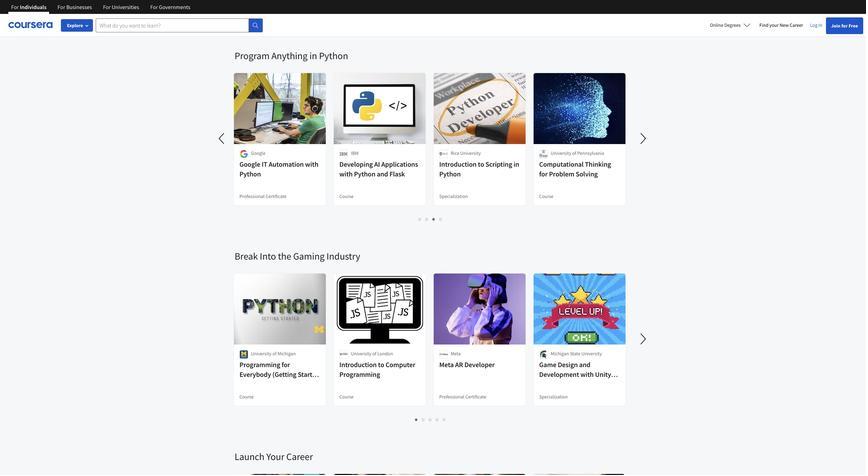Task type: locate. For each thing, give the bounding box(es) containing it.
professional inside program anything in python carousel element
[[240, 193, 265, 200]]

and down ai at the top of page
[[377, 170, 388, 178]]

for right join
[[842, 23, 848, 29]]

introduction inside introduction to scripting in python
[[440, 160, 477, 169]]

with right automation
[[305, 160, 319, 169]]

next slide image inside program anything in python carousel element
[[635, 130, 652, 147]]

1 vertical spatial professional
[[440, 394, 465, 400]]

google it automation with python
[[240, 160, 319, 178]]

1 horizontal spatial career
[[790, 22, 804, 28]]

for left individuals
[[11, 3, 19, 10]]

0 horizontal spatial to
[[378, 361, 385, 369]]

1 vertical spatial 1 button
[[413, 416, 420, 424]]

google inside the google it automation with python
[[240, 160, 261, 169]]

programming inside programming for everybody (getting started with python)
[[240, 361, 280, 369]]

professional inside break into the gaming industry carousel element
[[440, 394, 465, 400]]

1 vertical spatial next slide image
[[635, 331, 652, 348]]

introduction
[[440, 160, 477, 169], [340, 361, 377, 369]]

michigan state university image
[[540, 350, 548, 359]]

1 inside break into the gaming industry carousel element
[[415, 417, 418, 423]]

find your new career
[[760, 22, 804, 28]]

michigan up "design"
[[551, 351, 569, 357]]

0 vertical spatial and
[[377, 170, 388, 178]]

What do you want to learn? text field
[[96, 18, 249, 32]]

0 vertical spatial google
[[251, 150, 266, 156]]

4 inside break into the gaming industry carousel element
[[436, 417, 439, 423]]

career inside 'element'
[[287, 451, 313, 463]]

everybody
[[240, 370, 271, 379]]

0 horizontal spatial certificate
[[266, 193, 287, 200]]

(getting
[[273, 370, 297, 379]]

course for computational thinking for problem solving
[[540, 193, 554, 200]]

career
[[790, 22, 804, 28], [287, 451, 313, 463]]

0 horizontal spatial professional certificate
[[240, 193, 287, 200]]

meta social media marketing professional certificate by meta, image
[[234, 475, 326, 476]]

professional certificate inside program anything in python carousel element
[[240, 193, 287, 200]]

1 button inside program anything in python carousel element
[[417, 215, 424, 223]]

2 list from the top
[[235, 215, 627, 223]]

1 horizontal spatial michigan
[[551, 351, 569, 357]]

1 vertical spatial certificate
[[466, 394, 487, 400]]

join
[[832, 23, 841, 29]]

python for google it automation with python
[[240, 170, 261, 178]]

log in
[[811, 22, 823, 28]]

meta ar developer
[[440, 361, 495, 369]]

thinking
[[585, 160, 612, 169]]

university right rice
[[461, 150, 481, 156]]

0 horizontal spatial and
[[377, 170, 388, 178]]

0 vertical spatial 1
[[419, 216, 422, 223]]

flask
[[390, 170, 405, 178]]

with left unity
[[581, 370, 594, 379]]

0 vertical spatial introduction
[[440, 160, 477, 169]]

1 vertical spatial introduction
[[340, 361, 377, 369]]

introduction for introduction to computer programming
[[340, 361, 377, 369]]

professional for google it automation with python
[[240, 193, 265, 200]]

python
[[319, 49, 348, 62], [240, 170, 261, 178], [354, 170, 376, 178], [440, 170, 461, 178]]

0 vertical spatial specialization
[[440, 193, 468, 200]]

specialization
[[440, 193, 468, 200], [540, 394, 568, 400]]

launch your career
[[235, 451, 313, 463]]

0 vertical spatial programming
[[240, 361, 280, 369]]

certificate inside program anything in python carousel element
[[266, 193, 287, 200]]

and down michigan state university
[[580, 361, 591, 369]]

started
[[298, 370, 320, 379]]

for for universities
[[103, 3, 111, 10]]

of for introduction
[[373, 351, 377, 357]]

0 horizontal spatial in
[[310, 49, 317, 62]]

1 horizontal spatial certificate
[[466, 394, 487, 400]]

for inside programming for everybody (getting started with python)
[[282, 361, 290, 369]]

michigan up (getting
[[278, 351, 296, 357]]

in
[[310, 49, 317, 62], [514, 160, 520, 169]]

list
[[235, 15, 627, 22], [235, 215, 627, 223], [235, 416, 627, 424]]

0 vertical spatial 2 button
[[424, 215, 431, 223]]

governments
[[159, 3, 190, 10]]

to inside introduction to computer programming
[[378, 361, 385, 369]]

find
[[760, 22, 769, 28]]

professional certificate down the google it automation with python
[[240, 193, 287, 200]]

python)
[[254, 380, 278, 389]]

1 inside program anything in python carousel element
[[419, 216, 422, 223]]

2 horizontal spatial of
[[573, 150, 577, 156]]

industry
[[327, 250, 361, 263]]

for left governments
[[150, 3, 158, 10]]

for left the businesses
[[58, 3, 65, 10]]

free
[[849, 23, 859, 29]]

1 horizontal spatial to
[[478, 160, 485, 169]]

3 inside break into the gaming industry carousel element
[[429, 417, 432, 423]]

break into the gaming industry
[[235, 250, 361, 263]]

meta
[[451, 351, 461, 357], [440, 361, 454, 369]]

list inside explore and create internet of things carousel 'element'
[[235, 15, 627, 22]]

for for businesses
[[58, 3, 65, 10]]

0 vertical spatial professional
[[240, 193, 265, 200]]

gaming
[[293, 250, 325, 263]]

0 vertical spatial meta
[[451, 351, 461, 357]]

for left universities
[[103, 3, 111, 10]]

specialization for introduction to scripting in python
[[440, 193, 468, 200]]

computational
[[540, 160, 584, 169]]

1 vertical spatial professional certificate
[[440, 394, 487, 400]]

3 list from the top
[[235, 416, 627, 424]]

0 vertical spatial career
[[790, 22, 804, 28]]

introduction down university of london icon on the left
[[340, 361, 377, 369]]

to down london on the left bottom of page
[[378, 361, 385, 369]]

1 button
[[417, 215, 424, 223], [413, 416, 420, 424]]

programming for everybody (getting started with python)
[[240, 361, 320, 389]]

1 vertical spatial 4
[[436, 417, 439, 423]]

university up "computational"
[[551, 150, 572, 156]]

professional certificate up 5
[[440, 394, 487, 400]]

businesses
[[66, 3, 92, 10]]

1 horizontal spatial professional certificate
[[440, 394, 487, 400]]

professional certificate inside break into the gaming industry carousel element
[[440, 394, 487, 400]]

google image
[[240, 150, 248, 159]]

0 horizontal spatial for
[[282, 361, 290, 369]]

to
[[478, 160, 485, 169], [378, 361, 385, 369]]

1 vertical spatial programming
[[340, 370, 380, 379]]

0 vertical spatial 3 button
[[431, 215, 438, 223]]

of inside program anything in python carousel element
[[573, 150, 577, 156]]

certificate
[[266, 193, 287, 200], [466, 394, 487, 400]]

3 for 3 button corresponding to 4 button associated with list in the program anything in python carousel element
[[433, 216, 436, 223]]

course
[[340, 193, 354, 200], [540, 193, 554, 200], [240, 394, 254, 400], [340, 394, 354, 400]]

professional up 5
[[440, 394, 465, 400]]

1 horizontal spatial in
[[514, 160, 520, 169]]

1 button inside break into the gaming industry carousel element
[[413, 416, 420, 424]]

professional certificate for it
[[240, 193, 287, 200]]

introduction down rice
[[440, 160, 477, 169]]

0 horizontal spatial career
[[287, 451, 313, 463]]

0 vertical spatial professional certificate
[[240, 193, 287, 200]]

meta for meta ar developer
[[440, 361, 454, 369]]

log
[[811, 22, 818, 28]]

with inside the google it automation with python
[[305, 160, 319, 169]]

and inside developing ai applications with python and flask
[[377, 170, 388, 178]]

michigan
[[278, 351, 296, 357], [551, 351, 569, 357]]

google
[[251, 150, 266, 156], [240, 160, 261, 169]]

1 vertical spatial list
[[235, 215, 627, 223]]

for left problem
[[540, 170, 548, 178]]

1 vertical spatial 3 button
[[427, 416, 434, 424]]

1 vertical spatial meta
[[440, 361, 454, 369]]

2 horizontal spatial for
[[842, 23, 848, 29]]

break into the gaming industry carousel element
[[231, 229, 867, 430]]

1 horizontal spatial of
[[373, 351, 377, 357]]

university right university of london icon on the left
[[351, 351, 372, 357]]

0 vertical spatial for
[[842, 23, 848, 29]]

1 vertical spatial for
[[540, 170, 548, 178]]

1 vertical spatial career
[[287, 451, 313, 463]]

specialization inside program anything in python carousel element
[[440, 193, 468, 200]]

previous slide image
[[214, 130, 231, 147]]

program anything in python
[[235, 49, 348, 62]]

professional certificate
[[240, 193, 287, 200], [440, 394, 487, 400]]

4 button for list in the program anything in python carousel element
[[438, 215, 445, 223]]

with
[[305, 160, 319, 169], [340, 170, 353, 178], [581, 370, 594, 379], [240, 380, 253, 389]]

next slide image
[[635, 130, 652, 147], [635, 331, 652, 348]]

1 vertical spatial in
[[514, 160, 520, 169]]

professional
[[240, 193, 265, 200], [440, 394, 465, 400]]

in right scripting
[[514, 160, 520, 169]]

for
[[842, 23, 848, 29], [540, 170, 548, 178], [282, 361, 290, 369]]

0 vertical spatial to
[[478, 160, 485, 169]]

0 horizontal spatial of
[[273, 351, 277, 357]]

certificate down the google it automation with python
[[266, 193, 287, 200]]

3 inside program anything in python carousel element
[[433, 216, 436, 223]]

4 button
[[438, 215, 445, 223], [434, 416, 441, 424]]

2 vertical spatial list
[[235, 416, 627, 424]]

0 horizontal spatial specialization
[[440, 193, 468, 200]]

to for computer
[[378, 361, 385, 369]]

university right university of michigan image
[[251, 351, 272, 357]]

google for google
[[251, 150, 266, 156]]

1 list from the top
[[235, 15, 627, 22]]

1 horizontal spatial programming
[[340, 370, 380, 379]]

career right 'new'
[[790, 22, 804, 28]]

1 vertical spatial 4 button
[[434, 416, 441, 424]]

with down everybody
[[240, 380, 253, 389]]

0 vertical spatial 4 button
[[438, 215, 445, 223]]

programming
[[240, 361, 280, 369], [340, 370, 380, 379]]

2 button
[[424, 215, 431, 223], [420, 416, 427, 424]]

1 horizontal spatial specialization
[[540, 394, 568, 400]]

game
[[540, 361, 557, 369]]

the
[[278, 250, 291, 263]]

python inside the google it automation with python
[[240, 170, 261, 178]]

of left london on the left bottom of page
[[373, 351, 377, 357]]

programming up everybody
[[240, 361, 280, 369]]

0 vertical spatial list
[[235, 15, 627, 22]]

to inside introduction to scripting in python
[[478, 160, 485, 169]]

meta for meta
[[451, 351, 461, 357]]

4 inside program anything in python carousel element
[[440, 216, 443, 223]]

1 horizontal spatial for
[[540, 170, 548, 178]]

ibm image
[[340, 150, 348, 159]]

online
[[711, 22, 724, 28]]

1 horizontal spatial and
[[580, 361, 591, 369]]

1 next slide image from the top
[[635, 130, 652, 147]]

join for free link
[[827, 17, 864, 34]]

2 vertical spatial for
[[282, 361, 290, 369]]

certificate down developer
[[466, 394, 487, 400]]

university for introduction to computer programming
[[351, 351, 372, 357]]

3
[[433, 216, 436, 223], [429, 417, 432, 423]]

1 vertical spatial specialization
[[540, 394, 568, 400]]

break
[[235, 250, 258, 263]]

career right your
[[287, 451, 313, 463]]

anything
[[272, 49, 308, 62]]

1 vertical spatial and
[[580, 361, 591, 369]]

1 horizontal spatial 2
[[426, 216, 429, 223]]

1 vertical spatial to
[[378, 361, 385, 369]]

0 horizontal spatial 4
[[436, 417, 439, 423]]

design
[[558, 361, 578, 369]]

1 button for 3 button corresponding to 4 button corresponding to list inside the break into the gaming industry carousel element
[[413, 416, 420, 424]]

2 button inside break into the gaming industry carousel element
[[420, 416, 427, 424]]

python inside developing ai applications with python and flask
[[354, 170, 376, 178]]

universities
[[112, 3, 139, 10]]

0 horizontal spatial programming
[[240, 361, 280, 369]]

google down "google" image
[[240, 160, 261, 169]]

specialization inside break into the gaming industry carousel element
[[540, 394, 568, 400]]

game design and development with unity 2020
[[540, 361, 612, 389]]

1 horizontal spatial 1
[[419, 216, 422, 223]]

3 button
[[431, 215, 438, 223], [427, 416, 434, 424]]

1 horizontal spatial introduction
[[440, 160, 477, 169]]

google project management: professional certificate by google, image
[[334, 475, 426, 476]]

and
[[377, 170, 388, 178], [580, 361, 591, 369]]

university
[[461, 150, 481, 156], [551, 150, 572, 156], [251, 351, 272, 357], [351, 351, 372, 357], [582, 351, 602, 357]]

3 button for 4 button corresponding to list inside the break into the gaming industry carousel element
[[427, 416, 434, 424]]

0 horizontal spatial 3
[[429, 417, 432, 423]]

1 vertical spatial 2 button
[[420, 416, 427, 424]]

coursera image
[[8, 20, 53, 31]]

1 horizontal spatial 3
[[433, 216, 436, 223]]

certificate for automation
[[266, 193, 287, 200]]

launch your career carousel element
[[231, 430, 867, 476]]

of up the computational thinking for problem solving
[[573, 150, 577, 156]]

1 vertical spatial google
[[240, 160, 261, 169]]

1 michigan from the left
[[278, 351, 296, 357]]

0 vertical spatial 2
[[426, 216, 429, 223]]

certificate inside break into the gaming industry carousel element
[[466, 394, 487, 400]]

0 horizontal spatial 1
[[415, 417, 418, 423]]

1 vertical spatial 3
[[429, 417, 432, 423]]

university right state
[[582, 351, 602, 357]]

1 horizontal spatial professional
[[440, 394, 465, 400]]

2 button inside program anything in python carousel element
[[424, 215, 431, 223]]

4 for 4 button corresponding to list inside the break into the gaming industry carousel element
[[436, 417, 439, 423]]

4 for from the left
[[150, 3, 158, 10]]

0 horizontal spatial 2
[[422, 417, 425, 423]]

meta down meta image at right bottom
[[440, 361, 454, 369]]

to left scripting
[[478, 160, 485, 169]]

computational thinking for problem solving
[[540, 160, 612, 178]]

1 vertical spatial 1
[[415, 417, 418, 423]]

rice
[[451, 150, 460, 156]]

in right anything
[[310, 49, 317, 62]]

with down developing in the top of the page
[[340, 170, 353, 178]]

None search field
[[96, 18, 263, 32]]

meta image
[[440, 350, 448, 359]]

0 horizontal spatial introduction
[[340, 361, 377, 369]]

0 horizontal spatial professional
[[240, 193, 265, 200]]

for for programming for everybody (getting started with python)
[[282, 361, 290, 369]]

0 vertical spatial 4
[[440, 216, 443, 223]]

your
[[267, 451, 285, 463]]

0 vertical spatial certificate
[[266, 193, 287, 200]]

for for join for free
[[842, 23, 848, 29]]

3 for from the left
[[103, 3, 111, 10]]

degrees
[[725, 22, 741, 28]]

5
[[443, 417, 446, 423]]

programming down university of london
[[340, 370, 380, 379]]

professional down it
[[240, 193, 265, 200]]

1 vertical spatial 2
[[422, 417, 425, 423]]

new
[[780, 22, 789, 28]]

introduction inside introduction to computer programming
[[340, 361, 377, 369]]

1 for from the left
[[11, 3, 19, 10]]

pennsylvania
[[578, 150, 605, 156]]

meta up ar at the right
[[451, 351, 461, 357]]

1 horizontal spatial 4
[[440, 216, 443, 223]]

for
[[11, 3, 19, 10], [58, 3, 65, 10], [103, 3, 111, 10], [150, 3, 158, 10]]

programming inside introduction to computer programming
[[340, 370, 380, 379]]

2 inside program anything in python carousel element
[[426, 216, 429, 223]]

course for developing ai applications with python and flask
[[340, 193, 354, 200]]

0 horizontal spatial michigan
[[278, 351, 296, 357]]

rice university image
[[440, 150, 448, 159]]

with inside developing ai applications with python and flask
[[340, 170, 353, 178]]

python inside introduction to scripting in python
[[440, 170, 461, 178]]

0 vertical spatial next slide image
[[635, 130, 652, 147]]

0 vertical spatial 3
[[433, 216, 436, 223]]

0 vertical spatial 1 button
[[417, 215, 424, 223]]

2 for from the left
[[58, 3, 65, 10]]

for for governments
[[150, 3, 158, 10]]

for up (getting
[[282, 361, 290, 369]]

4 button for list inside the break into the gaming industry carousel element
[[434, 416, 441, 424]]

university of pennsylvania
[[551, 150, 605, 156]]

google up it
[[251, 150, 266, 156]]

in
[[819, 22, 823, 28]]

of up programming for everybody (getting started with python)
[[273, 351, 277, 357]]



Task type: describe. For each thing, give the bounding box(es) containing it.
for universities
[[103, 3, 139, 10]]

introduction for introduction to scripting in python
[[440, 160, 477, 169]]

into
[[260, 250, 276, 263]]

problem
[[549, 170, 575, 178]]

to for scripting
[[478, 160, 485, 169]]

list inside break into the gaming industry carousel element
[[235, 416, 627, 424]]

python for developing ai applications with python and flask
[[354, 170, 376, 178]]

with inside game design and development with unity 2020
[[581, 370, 594, 379]]

2 button for 1 button in the break into the gaming industry carousel element
[[420, 416, 427, 424]]

1 for 3 button corresponding to 4 button corresponding to list inside the break into the gaming industry carousel element
[[415, 417, 418, 423]]

find your new career link
[[757, 21, 807, 30]]

university of london image
[[340, 350, 348, 359]]

1 button for 3 button corresponding to 4 button associated with list in the program anything in python carousel element
[[417, 215, 424, 223]]

3 button for 4 button associated with list in the program anything in python carousel element
[[431, 215, 438, 223]]

with inside programming for everybody (getting started with python)
[[240, 380, 253, 389]]

banner navigation
[[6, 0, 196, 14]]

ibm data science professional certificate by ibm, image
[[434, 475, 526, 476]]

your
[[770, 22, 779, 28]]

program
[[235, 49, 270, 62]]

individuals
[[20, 3, 46, 10]]

course for introduction to computer programming
[[340, 394, 354, 400]]

it
[[262, 160, 268, 169]]

university for computational thinking for problem solving
[[551, 150, 572, 156]]

for for individuals
[[11, 3, 19, 10]]

michigan state university
[[551, 351, 602, 357]]

university for programming for everybody (getting started with python)
[[251, 351, 272, 357]]

1 for 3 button corresponding to 4 button associated with list in the program anything in python carousel element
[[419, 216, 422, 223]]

for governments
[[150, 3, 190, 10]]

university of michigan image
[[240, 350, 248, 359]]

join for free
[[832, 23, 859, 29]]

2 michigan from the left
[[551, 351, 569, 357]]

university of pennsylvania image
[[540, 150, 548, 159]]

automation
[[269, 160, 304, 169]]

online degrees
[[711, 22, 741, 28]]

unity
[[596, 370, 612, 379]]

of for computational
[[573, 150, 577, 156]]

development
[[540, 370, 580, 379]]

certificate for developer
[[466, 394, 487, 400]]

london
[[378, 351, 393, 357]]

program anything in python carousel element
[[214, 29, 652, 229]]

of for programming
[[273, 351, 277, 357]]

log in link
[[807, 21, 827, 29]]

introduction to scripting in python
[[440, 160, 520, 178]]

specialization for game design and development with unity 2020
[[540, 394, 568, 400]]

for individuals
[[11, 3, 46, 10]]

and inside game design and development with unity 2020
[[580, 361, 591, 369]]

university of london
[[351, 351, 393, 357]]

2 button for 1 button within the program anything in python carousel element
[[424, 215, 431, 223]]

explore button
[[61, 19, 93, 32]]

launch
[[235, 451, 265, 463]]

ar
[[455, 361, 463, 369]]

online degrees button
[[705, 17, 757, 33]]

scripting
[[486, 160, 513, 169]]

developing ai applications with python and flask
[[340, 160, 418, 178]]

for inside the computational thinking for problem solving
[[540, 170, 548, 178]]

state
[[570, 351, 581, 357]]

2 next slide image from the top
[[635, 331, 652, 348]]

explore
[[67, 22, 83, 29]]

ai
[[375, 160, 380, 169]]

solving
[[576, 170, 598, 178]]

explore and create internet of things carousel element
[[0, 0, 632, 29]]

rice university
[[451, 150, 481, 156]]

developer
[[465, 361, 495, 369]]

developing
[[340, 160, 373, 169]]

2020
[[540, 380, 554, 389]]

google ux design professional certificate by google, image
[[534, 475, 626, 476]]

ibm
[[351, 150, 359, 156]]

in inside introduction to scripting in python
[[514, 160, 520, 169]]

computer
[[386, 361, 416, 369]]

for businesses
[[58, 3, 92, 10]]

python for introduction to scripting in python
[[440, 170, 461, 178]]

university of michigan
[[251, 351, 296, 357]]

course for programming for everybody (getting started with python)
[[240, 394, 254, 400]]

professional for meta ar developer
[[440, 394, 465, 400]]

3 for 3 button corresponding to 4 button corresponding to list inside the break into the gaming industry carousel element
[[429, 417, 432, 423]]

applications
[[382, 160, 418, 169]]

introduction to computer programming
[[340, 361, 416, 379]]

5 button
[[441, 416, 448, 424]]

4 for 4 button associated with list in the program anything in python carousel element
[[440, 216, 443, 223]]

professional certificate for ar
[[440, 394, 487, 400]]

list inside program anything in python carousel element
[[235, 215, 627, 223]]

2 inside break into the gaming industry carousel element
[[422, 417, 425, 423]]

0 vertical spatial in
[[310, 49, 317, 62]]

google for google it automation with python
[[240, 160, 261, 169]]



Task type: vqa. For each thing, say whether or not it's contained in the screenshot.
covers
no



